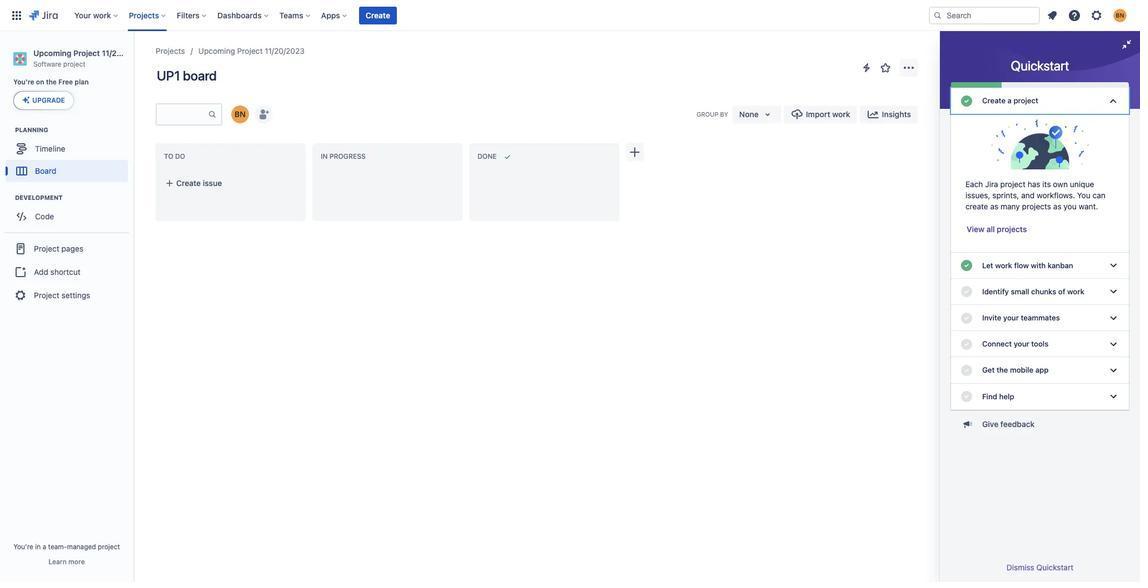 Task type: locate. For each thing, give the bounding box(es) containing it.
in
[[321, 152, 328, 161]]

none
[[740, 110, 759, 119]]

each jira project has its own unique issues, sprints, and workflows. you can create as many projects as you want.
[[966, 179, 1106, 211]]

5 checked image from the top
[[960, 338, 974, 351]]

more image
[[902, 61, 916, 75]]

has
[[1028, 179, 1041, 189]]

3 chevron image from the top
[[1107, 285, 1120, 299]]

by
[[720, 111, 728, 118]]

checked image inside connect your tools dropdown button
[[960, 338, 974, 351]]

upcoming for upcoming project 11/20/2023
[[198, 46, 235, 56]]

import image
[[791, 108, 804, 121]]

projects
[[129, 10, 159, 20], [156, 46, 185, 56]]

project inside upcoming project 11/20/2023 software project
[[63, 60, 85, 68]]

1 vertical spatial projects
[[997, 224, 1027, 234]]

search image
[[934, 11, 943, 20]]

your inside 'dropdown button'
[[1004, 314, 1019, 323]]

chevron image
[[1107, 94, 1120, 108], [1107, 259, 1120, 273], [1107, 285, 1120, 299], [1107, 312, 1120, 325], [1107, 390, 1120, 404]]

projects down and
[[1022, 202, 1052, 211]]

create for create a project
[[983, 96, 1006, 105]]

the right 'get'
[[997, 366, 1008, 375]]

settings image
[[1090, 9, 1104, 22]]

1 vertical spatial quickstart
[[1037, 563, 1074, 573]]

1 checked image from the top
[[960, 94, 974, 108]]

0 vertical spatial projects
[[1022, 202, 1052, 211]]

star up1 board image
[[879, 61, 892, 75]]

checked image left find
[[960, 390, 974, 404]]

checked image inside identify small chunks of work dropdown button
[[960, 285, 974, 299]]

your
[[1004, 314, 1019, 323], [1014, 340, 1030, 349]]

4 chevron image from the top
[[1107, 312, 1120, 325]]

projects up sidebar navigation icon
[[129, 10, 159, 20]]

1 horizontal spatial as
[[1054, 202, 1062, 211]]

small
[[1011, 287, 1030, 296]]

0 vertical spatial your
[[1004, 314, 1019, 323]]

1 vertical spatial the
[[997, 366, 1008, 375]]

each
[[966, 179, 983, 189]]

checked image left the create a project
[[960, 94, 974, 108]]

0 horizontal spatial the
[[46, 78, 57, 86]]

you're left in
[[13, 543, 33, 552]]

unique
[[1070, 179, 1095, 189]]

checked image left identify
[[960, 285, 974, 299]]

0 vertical spatial create
[[366, 10, 390, 20]]

invite your teammates button
[[951, 305, 1129, 332]]

0 horizontal spatial a
[[43, 543, 46, 552]]

workflows.
[[1037, 190, 1075, 200]]

1 vertical spatial projects
[[156, 46, 185, 56]]

plan
[[75, 78, 89, 86]]

1 you're from the top
[[13, 78, 34, 86]]

11/20/2023 inside upcoming project 11/20/2023 software project
[[102, 48, 144, 58]]

checked image up checked icon
[[960, 338, 974, 351]]

checked image
[[960, 94, 974, 108], [960, 259, 974, 273], [960, 285, 974, 299], [960, 312, 974, 325], [960, 338, 974, 351], [960, 390, 974, 404]]

help
[[1000, 392, 1015, 401]]

as left many
[[991, 202, 999, 211]]

2 you're from the top
[[13, 543, 33, 552]]

project
[[63, 60, 85, 68], [1014, 96, 1039, 105], [1001, 179, 1026, 189], [98, 543, 120, 552]]

your right invite
[[1004, 314, 1019, 323]]

checked image
[[960, 364, 974, 378]]

project inside each jira project has its own unique issues, sprints, and workflows. you can create as many projects as you want.
[[1001, 179, 1026, 189]]

group
[[4, 233, 129, 312]]

you're
[[13, 78, 34, 86], [13, 543, 33, 552]]

11/20/2023
[[265, 46, 305, 56], [102, 48, 144, 58]]

1 horizontal spatial 11/20/2023
[[265, 46, 305, 56]]

insights image
[[867, 108, 880, 121]]

connect your tools
[[983, 340, 1049, 349]]

0 vertical spatial you're
[[13, 78, 34, 86]]

upcoming inside upcoming project 11/20/2023 software project
[[33, 48, 71, 58]]

teams button
[[276, 6, 315, 24]]

timeline link
[[6, 138, 128, 160]]

11/20/2023 down teams
[[265, 46, 305, 56]]

many
[[1001, 202, 1020, 211]]

chevron image for get the mobile app
[[1107, 364, 1120, 378]]

create inside button
[[366, 10, 390, 20]]

chevron image for flow
[[1107, 259, 1120, 273]]

import
[[806, 110, 831, 119]]

1 vertical spatial create
[[983, 96, 1006, 105]]

checked image for invite
[[960, 312, 974, 325]]

11/20/2023 for upcoming project 11/20/2023 software project
[[102, 48, 144, 58]]

progress
[[330, 152, 366, 161]]

group by
[[697, 111, 728, 118]]

board
[[35, 166, 56, 176]]

work inside 'link'
[[833, 110, 851, 119]]

work for your
[[93, 10, 111, 20]]

project up add
[[34, 244, 59, 254]]

teams
[[280, 10, 303, 20]]

connect your tools button
[[951, 332, 1129, 358]]

issues,
[[966, 190, 991, 200]]

primary element
[[7, 0, 929, 31]]

2 chevron image from the top
[[1107, 259, 1120, 273]]

appswitcher icon image
[[10, 9, 23, 22]]

chevron image for connect your tools
[[1107, 338, 1120, 351]]

chevron image inside connect your tools dropdown button
[[1107, 338, 1120, 351]]

work right let
[[996, 261, 1013, 270]]

code link
[[6, 206, 128, 228]]

0 horizontal spatial as
[[991, 202, 999, 211]]

2 checked image from the top
[[960, 259, 974, 273]]

code
[[35, 212, 54, 221]]

checked image left invite
[[960, 312, 974, 325]]

your profile and settings image
[[1114, 9, 1127, 22]]

the right on
[[46, 78, 57, 86]]

with
[[1031, 261, 1046, 270]]

2 horizontal spatial create
[[983, 96, 1006, 105]]

get the mobile app
[[983, 366, 1049, 375]]

1 vertical spatial you're
[[13, 543, 33, 552]]

planning group
[[6, 126, 133, 186]]

dashboards
[[217, 10, 262, 20]]

work inside primary element
[[93, 10, 111, 20]]

jira image
[[29, 9, 58, 22], [29, 9, 58, 22]]

6 checked image from the top
[[960, 390, 974, 404]]

1 horizontal spatial upcoming
[[198, 46, 235, 56]]

add
[[34, 267, 48, 277]]

projects right all
[[997, 224, 1027, 234]]

timeline
[[35, 144, 65, 153]]

your for invite
[[1004, 314, 1019, 323]]

ben nelson image
[[231, 106, 249, 123]]

0 horizontal spatial upcoming
[[33, 48, 71, 58]]

create
[[366, 10, 390, 20], [983, 96, 1006, 105], [176, 178, 201, 188]]

work right import
[[833, 110, 851, 119]]

checked image left let
[[960, 259, 974, 273]]

1 chevron image from the top
[[1107, 94, 1120, 108]]

you
[[1064, 202, 1077, 211]]

project down "dashboards" dropdown button
[[237, 46, 263, 56]]

view all projects
[[967, 224, 1027, 234]]

as
[[991, 202, 999, 211], [1054, 202, 1062, 211]]

1 horizontal spatial the
[[997, 366, 1008, 375]]

you're for you're on the free plan
[[13, 78, 34, 86]]

11/20/2023 down projects popup button
[[102, 48, 144, 58]]

pages
[[61, 244, 83, 254]]

project inside upcoming project 11/20/2023 software project
[[73, 48, 100, 58]]

2 chevron image from the top
[[1107, 364, 1120, 378]]

find help button
[[951, 384, 1129, 410]]

identify
[[983, 287, 1009, 296]]

checked image inside create a project dropdown button
[[960, 94, 974, 108]]

checked image for identify
[[960, 285, 974, 299]]

flow
[[1015, 261, 1029, 270]]

development group
[[6, 194, 133, 232]]

work right of
[[1068, 287, 1085, 296]]

checked image for create
[[960, 94, 974, 108]]

1 chevron image from the top
[[1107, 338, 1120, 351]]

0 horizontal spatial 11/20/2023
[[102, 48, 144, 58]]

create issue button
[[158, 173, 303, 194]]

projects inside popup button
[[129, 10, 159, 20]]

projects button
[[126, 6, 170, 24]]

you're in a team-managed project
[[13, 543, 120, 552]]

want.
[[1079, 202, 1099, 211]]

checked image for connect
[[960, 338, 974, 351]]

create a project button
[[951, 88, 1129, 114]]

0 horizontal spatial create
[[176, 178, 201, 188]]

create inside dropdown button
[[983, 96, 1006, 105]]

progress bar
[[951, 82, 1129, 88]]

1 vertical spatial chevron image
[[1107, 364, 1120, 378]]

project up 'plan'
[[73, 48, 100, 58]]

upcoming up software
[[33, 48, 71, 58]]

1 vertical spatial a
[[43, 543, 46, 552]]

create a project
[[983, 96, 1039, 105]]

projects up up1
[[156, 46, 185, 56]]

dismiss quickstart link
[[1007, 563, 1074, 573]]

chevron image
[[1107, 338, 1120, 351], [1107, 364, 1120, 378]]

1 horizontal spatial a
[[1008, 96, 1012, 105]]

quickstart
[[1011, 58, 1070, 73], [1037, 563, 1074, 573]]

dismiss
[[1007, 563, 1035, 573]]

checked image inside invite your teammates 'dropdown button'
[[960, 312, 974, 325]]

checked image inside the find help 'dropdown button'
[[960, 390, 974, 404]]

1 vertical spatial your
[[1014, 340, 1030, 349]]

4 checked image from the top
[[960, 312, 974, 325]]

projects inside "link"
[[997, 224, 1027, 234]]

project
[[237, 46, 263, 56], [73, 48, 100, 58], [34, 244, 59, 254], [34, 291, 59, 300]]

get the mobile app button
[[951, 358, 1129, 384]]

your inside dropdown button
[[1014, 340, 1030, 349]]

create for create issue
[[176, 178, 201, 188]]

as down workflows.
[[1054, 202, 1062, 211]]

11/20/2023 inside upcoming project 11/20/2023 link
[[265, 46, 305, 56]]

quickstart up create a project dropdown button
[[1011, 58, 1070, 73]]

3 checked image from the top
[[960, 285, 974, 299]]

managed
[[67, 543, 96, 552]]

invite your teammates
[[983, 314, 1060, 323]]

learn
[[49, 558, 67, 567]]

automations menu button icon image
[[860, 61, 874, 74]]

minimize image
[[1120, 38, 1134, 51]]

work
[[93, 10, 111, 20], [833, 110, 851, 119], [996, 261, 1013, 270], [1068, 287, 1085, 296]]

your left tools
[[1014, 340, 1030, 349]]

0 vertical spatial chevron image
[[1107, 338, 1120, 351]]

team-
[[48, 543, 67, 552]]

help image
[[1068, 9, 1082, 22]]

all
[[987, 224, 995, 234]]

own
[[1053, 179, 1068, 189]]

work right your
[[93, 10, 111, 20]]

2 vertical spatial create
[[176, 178, 201, 188]]

work for import
[[833, 110, 851, 119]]

quickstart right dismiss at the bottom right
[[1037, 563, 1074, 573]]

to
[[164, 152, 173, 161]]

a inside dropdown button
[[1008, 96, 1012, 105]]

add shortcut
[[34, 267, 80, 277]]

upcoming up board
[[198, 46, 235, 56]]

project down add
[[34, 291, 59, 300]]

you're left on
[[13, 78, 34, 86]]

let work flow with kanban
[[983, 261, 1074, 270]]

0 vertical spatial a
[[1008, 96, 1012, 105]]

1 horizontal spatial create
[[366, 10, 390, 20]]

insights button
[[860, 106, 918, 123]]

banner
[[0, 0, 1140, 31]]

create inside "button"
[[176, 178, 201, 188]]

checked image inside let work flow with kanban dropdown button
[[960, 259, 974, 273]]

invite
[[983, 314, 1002, 323]]

and
[[1022, 190, 1035, 200]]

up1 board
[[157, 68, 217, 83]]

sprints,
[[993, 190, 1020, 200]]

0 vertical spatial projects
[[129, 10, 159, 20]]

notifications image
[[1046, 9, 1059, 22]]



Task type: vqa. For each thing, say whether or not it's contained in the screenshot.
Comments
no



Task type: describe. For each thing, give the bounding box(es) containing it.
project inside project settings link
[[34, 291, 59, 300]]

upcoming project 11/20/2023
[[198, 46, 305, 56]]

settings
[[61, 291, 90, 300]]

view all projects link
[[966, 221, 1028, 238]]

project pages link
[[4, 237, 129, 262]]

you
[[1078, 190, 1091, 200]]

its
[[1043, 179, 1051, 189]]

chevron image for chunks
[[1107, 285, 1120, 299]]

upcoming project 11/20/2023 software project
[[33, 48, 144, 68]]

learn more
[[49, 558, 85, 567]]

get
[[983, 366, 995, 375]]

chunks
[[1032, 287, 1057, 296]]

teammates
[[1021, 314, 1060, 323]]

11/20/2023 for upcoming project 11/20/2023
[[265, 46, 305, 56]]

your
[[74, 10, 91, 20]]

insights
[[882, 110, 911, 119]]

board
[[183, 68, 217, 83]]

let
[[983, 261, 994, 270]]

upcoming project 11/20/2023 link
[[198, 44, 305, 58]]

do
[[175, 152, 185, 161]]

Search this board text field
[[157, 105, 208, 125]]

feedback
[[1001, 420, 1035, 429]]

issue
[[203, 178, 222, 188]]

checked image for find
[[960, 390, 974, 404]]

apps button
[[318, 6, 351, 24]]

in
[[35, 543, 41, 552]]

import work
[[806, 110, 851, 119]]

0 vertical spatial quickstart
[[1011, 58, 1070, 73]]

your work button
[[71, 6, 122, 24]]

identify small chunks of work button
[[951, 279, 1129, 305]]

project inside project pages link
[[34, 244, 59, 254]]

group containing project pages
[[4, 233, 129, 312]]

up1
[[157, 68, 180, 83]]

project settings
[[34, 291, 90, 300]]

projects inside each jira project has its own unique issues, sprints, and workflows. you can create as many projects as you want.
[[1022, 202, 1052, 211]]

project inside create a project dropdown button
[[1014, 96, 1039, 105]]

group
[[697, 111, 719, 118]]

learn more button
[[49, 558, 85, 567]]

create issue
[[176, 178, 222, 188]]

2 as from the left
[[1054, 202, 1062, 211]]

software
[[33, 60, 61, 68]]

dismiss quickstart
[[1007, 563, 1074, 573]]

5 chevron image from the top
[[1107, 390, 1120, 404]]

upcoming for upcoming project 11/20/2023 software project
[[33, 48, 71, 58]]

create
[[966, 202, 989, 211]]

chevron image for teammates
[[1107, 312, 1120, 325]]

your for connect
[[1014, 340, 1030, 349]]

create column image
[[628, 146, 642, 159]]

Search field
[[929, 6, 1040, 24]]

jira
[[986, 179, 999, 189]]

more
[[68, 558, 85, 567]]

development
[[15, 194, 63, 201]]

can
[[1093, 190, 1106, 200]]

find
[[983, 392, 998, 401]]

add shortcut button
[[4, 262, 129, 284]]

kanban
[[1048, 261, 1074, 270]]

filters
[[177, 10, 200, 20]]

your work
[[74, 10, 111, 20]]

banner containing your work
[[0, 0, 1140, 31]]

the inside get the mobile app 'dropdown button'
[[997, 366, 1008, 375]]

0 vertical spatial the
[[46, 78, 57, 86]]

planning
[[15, 126, 48, 134]]

tools
[[1032, 340, 1049, 349]]

none button
[[733, 106, 781, 123]]

planning image
[[2, 124, 15, 137]]

you're for you're in a team-managed project
[[13, 543, 33, 552]]

view
[[967, 224, 985, 234]]

board link
[[6, 160, 128, 183]]

development image
[[2, 191, 15, 205]]

give
[[983, 420, 999, 429]]

connect
[[983, 340, 1012, 349]]

apps
[[321, 10, 340, 20]]

shortcut
[[50, 267, 80, 277]]

projects for projects popup button
[[129, 10, 159, 20]]

1 as from the left
[[991, 202, 999, 211]]

find help
[[983, 392, 1015, 401]]

you're on the free plan
[[13, 78, 89, 86]]

create for create
[[366, 10, 390, 20]]

projects link
[[156, 44, 185, 58]]

sidebar navigation image
[[121, 44, 146, 67]]

in progress
[[321, 152, 366, 161]]

projects for projects "link"
[[156, 46, 185, 56]]

project inside upcoming project 11/20/2023 link
[[237, 46, 263, 56]]

free
[[58, 78, 73, 86]]

project pages
[[34, 244, 83, 254]]

chevron image for project
[[1107, 94, 1120, 108]]

work for let
[[996, 261, 1013, 270]]

filters button
[[174, 6, 211, 24]]

give feedback button
[[955, 416, 1129, 434]]

identify small chunks of work
[[983, 287, 1085, 296]]

checked image for let
[[960, 259, 974, 273]]

done
[[478, 152, 497, 161]]

add people image
[[257, 108, 270, 121]]

dashboards button
[[214, 6, 273, 24]]

project settings link
[[4, 284, 129, 308]]

of
[[1059, 287, 1066, 296]]



